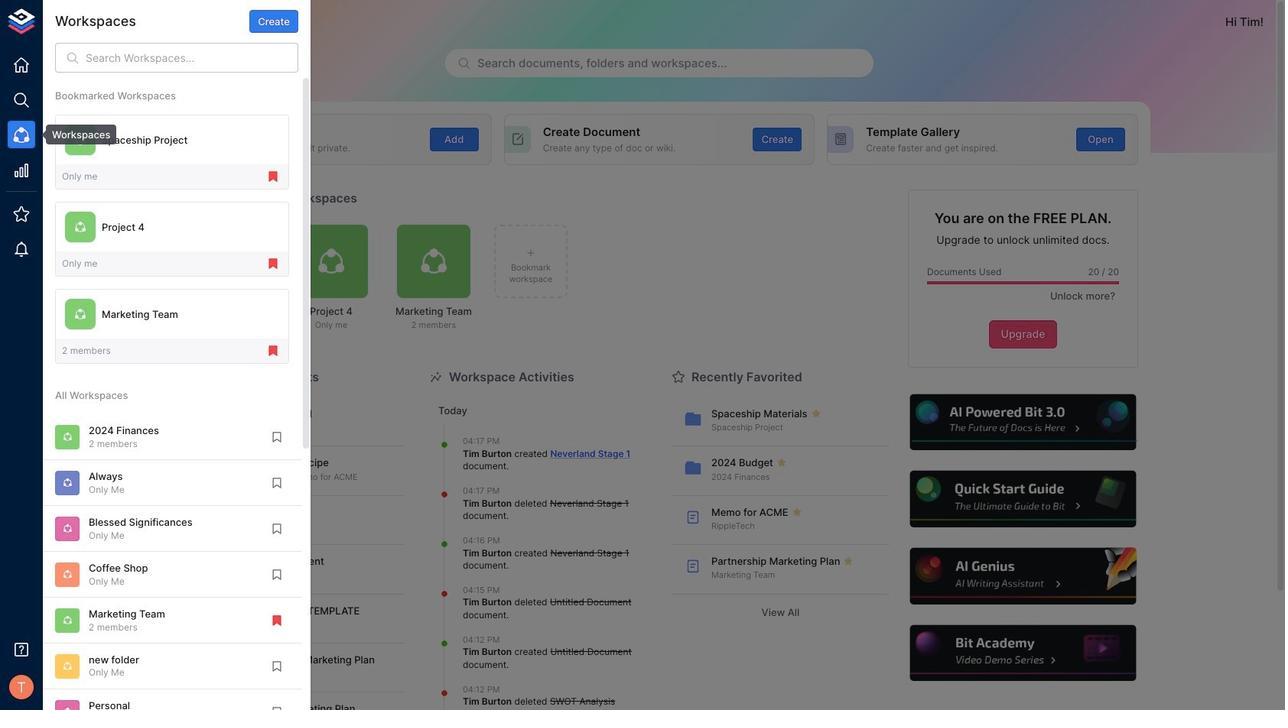 Task type: locate. For each thing, give the bounding box(es) containing it.
2 vertical spatial bookmark image
[[270, 706, 284, 711]]

bookmark image
[[270, 522, 284, 536], [270, 568, 284, 582], [270, 660, 284, 674]]

bookmark image
[[270, 431, 284, 444], [270, 476, 284, 490], [270, 706, 284, 711]]

0 vertical spatial bookmark image
[[270, 431, 284, 444]]

2 bookmark image from the top
[[270, 568, 284, 582]]

help image
[[908, 392, 1138, 453], [908, 469, 1138, 530], [908, 546, 1138, 607], [908, 624, 1138, 684]]

1 vertical spatial bookmark image
[[270, 476, 284, 490]]

0 vertical spatial bookmark image
[[270, 522, 284, 536]]

1 vertical spatial bookmark image
[[270, 568, 284, 582]]

1 help image from the top
[[908, 392, 1138, 453]]

remove bookmark image
[[266, 257, 280, 271], [266, 344, 280, 358], [270, 614, 284, 628]]

tooltip
[[35, 125, 117, 145]]

remove bookmark image
[[266, 170, 280, 184]]

3 bookmark image from the top
[[270, 706, 284, 711]]

2 vertical spatial bookmark image
[[270, 660, 284, 674]]



Task type: vqa. For each thing, say whether or not it's contained in the screenshot.
4th help image from the bottom
yes



Task type: describe. For each thing, give the bounding box(es) containing it.
3 help image from the top
[[908, 546, 1138, 607]]

1 vertical spatial remove bookmark image
[[266, 344, 280, 358]]

3 bookmark image from the top
[[270, 660, 284, 674]]

4 help image from the top
[[908, 624, 1138, 684]]

2 bookmark image from the top
[[270, 476, 284, 490]]

Search Workspaces... text field
[[86, 43, 298, 73]]

2 help image from the top
[[908, 469, 1138, 530]]

1 bookmark image from the top
[[270, 431, 284, 444]]

2 vertical spatial remove bookmark image
[[270, 614, 284, 628]]

0 vertical spatial remove bookmark image
[[266, 257, 280, 271]]

1 bookmark image from the top
[[270, 522, 284, 536]]



